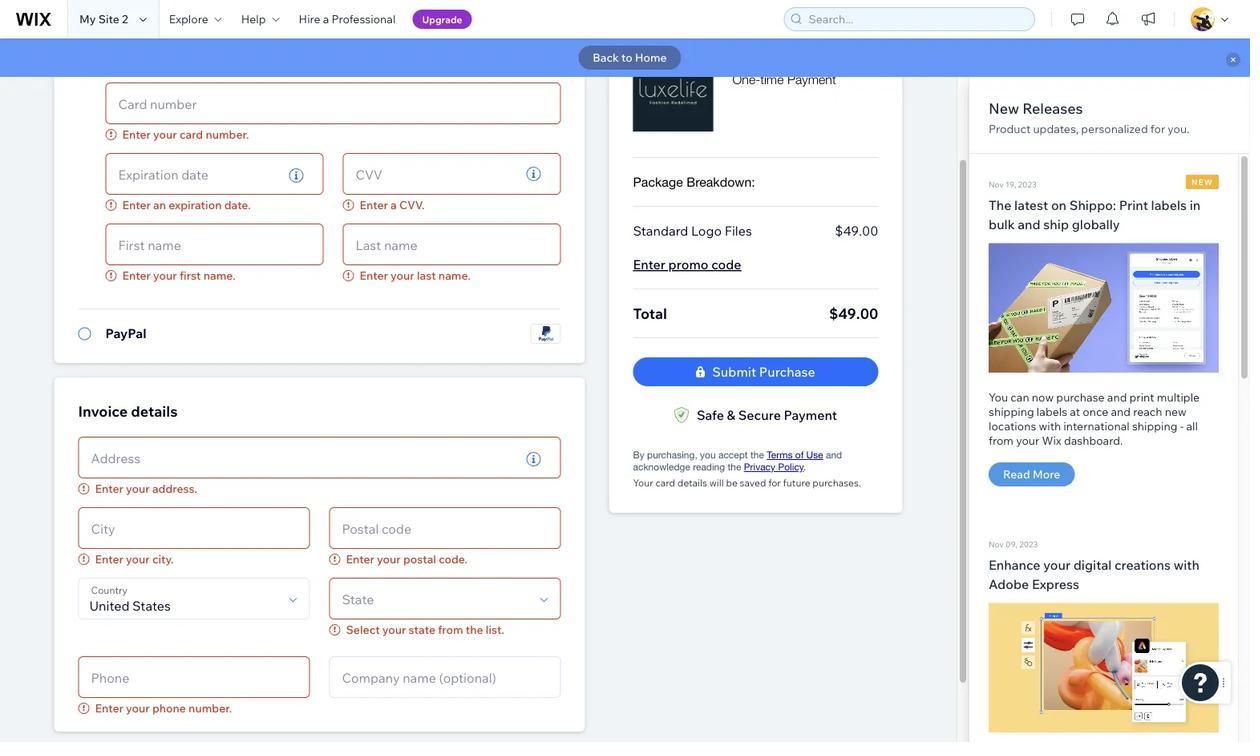 Task type: vqa. For each thing, say whether or not it's contained in the screenshot.
SEO
no



Task type: describe. For each thing, give the bounding box(es) containing it.
2
[[122, 12, 128, 26]]

labels inside the latest on shippo: print labels in bulk and ship globally
[[1152, 197, 1187, 213]]

accept
[[719, 450, 748, 461]]

enter for enter your postal code.
[[346, 553, 375, 567]]

safe
[[697, 408, 724, 424]]

state
[[409, 624, 436, 638]]

submit
[[713, 365, 757, 381]]

enter promo code
[[633, 257, 742, 273]]

name. for enter your first name.
[[204, 269, 236, 283]]

postal
[[403, 553, 436, 567]]

international
[[1064, 420, 1130, 434]]

back to home
[[593, 51, 667, 65]]

1 vertical spatial payment
[[784, 408, 838, 424]]

hire a professional
[[299, 12, 396, 26]]

Last name text field
[[351, 225, 553, 265]]

paypal
[[106, 326, 146, 342]]

help button
[[232, 0, 289, 39]]

a for cvv.
[[391, 199, 397, 213]]

enter for enter your first name.
[[122, 269, 151, 283]]

acknowledge
[[633, 462, 691, 473]]

in
[[1190, 197, 1201, 213]]

can
[[1011, 391, 1030, 405]]

number. for enter your phone number.
[[189, 702, 232, 716]]

safe & secure payment
[[697, 408, 838, 424]]

updates,
[[1034, 122, 1079, 136]]

last
[[417, 269, 436, 283]]

$49.00 for standard logo files
[[835, 223, 879, 239]]

enter a cvv.
[[360, 199, 425, 213]]

from inside you can now purchase and print multiple shipping labels at once and reach new locations with international shipping - all from your wix dashboard.
[[989, 434, 1014, 448]]

enter an expiration date.
[[122, 199, 251, 213]]

future
[[784, 478, 811, 490]]

with inside you can now purchase and print multiple shipping labels at once and reach new locations with international shipping - all from your wix dashboard.
[[1039, 420, 1062, 434]]

new
[[989, 99, 1020, 117]]

City text field
[[86, 509, 302, 549]]

&
[[727, 408, 736, 424]]

hire a professional link
[[289, 0, 405, 39]]

promo
[[669, 257, 709, 273]]

enter your postal code.
[[346, 553, 468, 567]]

you
[[700, 450, 716, 461]]

reach
[[1134, 405, 1163, 419]]

your
[[633, 478, 654, 490]]

.
[[804, 462, 807, 473]]

enter your address.
[[95, 483, 198, 497]]

with inside nov 09, 2023 enhance your digital creations with adobe express
[[1174, 557, 1200, 573]]

back
[[593, 51, 619, 65]]

shippo:
[[1070, 197, 1117, 213]]

Search... field
[[804, 8, 1030, 30]]

you.
[[1168, 122, 1190, 136]]

multiple
[[1158, 391, 1200, 405]]

read more link
[[989, 463, 1075, 487]]

purchasing,
[[648, 450, 698, 461]]

code
[[712, 257, 742, 273]]

ship
[[1044, 216, 1070, 232]]

enter for enter promo code
[[633, 257, 666, 273]]

the inside and acknowledge reading the
[[728, 462, 742, 473]]

print
[[1120, 197, 1149, 213]]

privacy policy .
[[744, 462, 807, 473]]

expiration
[[169, 199, 222, 213]]

enter promo code button
[[633, 256, 742, 275]]

09,
[[1006, 540, 1018, 550]]

read
[[1004, 468, 1031, 482]]

address.
[[152, 483, 198, 497]]

hire
[[299, 12, 321, 26]]

use
[[807, 450, 824, 461]]

terms
[[767, 450, 793, 461]]

number. for enter your card number.
[[206, 128, 249, 142]]

all
[[1187, 420, 1199, 434]]

your for enter your postal code.
[[377, 553, 401, 567]]

nov 19, 2023
[[989, 179, 1037, 189]]

and right once
[[1112, 405, 1131, 419]]

your for enter your first name.
[[153, 269, 177, 283]]

enter your city.
[[95, 553, 174, 567]]

express
[[1033, 577, 1080, 593]]

1 vertical spatial details
[[678, 478, 708, 490]]

creations
[[1115, 557, 1171, 573]]

enter for enter a cvv.
[[360, 199, 388, 213]]

and acknowledge reading the
[[633, 450, 843, 473]]

Postal code text field
[[337, 509, 553, 549]]

policy
[[779, 462, 804, 473]]

enhance
[[989, 557, 1041, 573]]

new releases product updates, personalized for you.
[[989, 99, 1190, 136]]

by
[[633, 450, 645, 461]]

back to home alert
[[0, 39, 1251, 77]]

saved
[[740, 478, 767, 490]]

home
[[635, 51, 667, 65]]

date.
[[224, 199, 251, 213]]

time
[[761, 72, 784, 87]]

print
[[1130, 391, 1155, 405]]

more
[[1033, 468, 1061, 482]]

0 horizontal spatial from
[[438, 624, 463, 638]]

an
[[153, 199, 166, 213]]

nov 09, 2023 enhance your digital creations with adobe express
[[989, 540, 1200, 593]]

you
[[989, 391, 1009, 405]]

select your state from the list.
[[346, 624, 505, 638]]

0 vertical spatial payment
[[788, 72, 837, 87]]

the
[[989, 197, 1012, 213]]

the latest on shippo: print labels in bulk and ship globally
[[989, 197, 1201, 232]]

0 horizontal spatial shipping
[[989, 405, 1035, 419]]



Task type: locate. For each thing, give the bounding box(es) containing it.
for down privacy policy .
[[769, 478, 781, 490]]

1 vertical spatial number.
[[189, 702, 232, 716]]

1 vertical spatial for
[[769, 478, 781, 490]]

1 vertical spatial card
[[656, 478, 676, 490]]

your for select your state from the list.
[[383, 624, 406, 638]]

by purchasing, you accept the terms of use
[[633, 450, 824, 461]]

1 horizontal spatial name.
[[439, 269, 471, 283]]

your left state
[[383, 624, 406, 638]]

your up express on the bottom of page
[[1044, 557, 1071, 573]]

adobe
[[989, 577, 1030, 593]]

0 vertical spatial 2023
[[1019, 179, 1037, 189]]

enter your first name.
[[122, 269, 236, 283]]

releases
[[1023, 99, 1084, 117]]

shipping down reach at right
[[1133, 420, 1178, 434]]

for inside the new releases product updates, personalized for you.
[[1151, 122, 1166, 136]]

1 name. from the left
[[204, 269, 236, 283]]

enter your phone number.
[[95, 702, 232, 716]]

1 horizontal spatial details
[[678, 478, 708, 490]]

at
[[1070, 405, 1081, 419]]

0 vertical spatial for
[[1151, 122, 1166, 136]]

site
[[98, 12, 119, 26]]

be
[[726, 478, 738, 490]]

from down locations
[[989, 434, 1014, 448]]

new
[[1192, 177, 1214, 187]]

logo
[[692, 223, 722, 239]]

your inside you can now purchase and print multiple shipping labels at once and reach new locations with international shipping - all from your wix dashboard.
[[1017, 434, 1040, 448]]

labels down now
[[1037, 405, 1068, 419]]

0 vertical spatial shipping
[[989, 405, 1035, 419]]

new
[[1166, 405, 1187, 419]]

files
[[725, 223, 753, 239]]

list.
[[486, 624, 505, 638]]

dashboard.
[[1065, 434, 1124, 448]]

0 vertical spatial the
[[751, 450, 765, 461]]

first
[[180, 269, 201, 283]]

payment right 'time'
[[788, 72, 837, 87]]

a inside the hire a professional 'link'
[[323, 12, 329, 26]]

package breakdown:
[[633, 175, 756, 190]]

personalized
[[1082, 122, 1149, 136]]

Phone telephone field
[[86, 658, 302, 698]]

your left postal
[[377, 553, 401, 567]]

0 horizontal spatial the
[[466, 624, 484, 638]]

0 vertical spatial labels
[[1152, 197, 1187, 213]]

1 vertical spatial a
[[391, 199, 397, 213]]

and left "print"
[[1108, 391, 1128, 405]]

enter for enter your city.
[[95, 553, 124, 567]]

the down the accept
[[728, 462, 742, 473]]

for left the you.
[[1151, 122, 1166, 136]]

1 vertical spatial the
[[728, 462, 742, 473]]

a for professional
[[323, 12, 329, 26]]

nov for nov 19, 2023
[[989, 179, 1004, 189]]

and right use
[[826, 450, 843, 461]]

details down reading
[[678, 478, 708, 490]]

0 horizontal spatial labels
[[1037, 405, 1068, 419]]

enter for enter an expiration date.
[[122, 199, 151, 213]]

1 horizontal spatial shipping
[[1133, 420, 1178, 434]]

your left city.
[[126, 553, 150, 567]]

1 horizontal spatial with
[[1174, 557, 1200, 573]]

0 horizontal spatial name.
[[204, 269, 236, 283]]

purchase
[[1057, 391, 1105, 405]]

a left "cvv."
[[391, 199, 397, 213]]

name. right last
[[439, 269, 471, 283]]

your left last
[[391, 269, 415, 283]]

2023 right "19," at the top of the page
[[1019, 179, 1037, 189]]

card down the "acknowledge"
[[656, 478, 676, 490]]

bulk
[[989, 216, 1016, 232]]

1 vertical spatial $49.00
[[830, 305, 879, 323]]

your for enter your last name.
[[391, 269, 415, 283]]

2023 right 09,
[[1020, 540, 1038, 550]]

0 vertical spatial number.
[[206, 128, 249, 142]]

and inside and acknowledge reading the
[[826, 450, 843, 461]]

invoice
[[78, 403, 128, 421]]

enter your last name.
[[360, 269, 471, 283]]

globally
[[1072, 216, 1121, 232]]

1 nov from the top
[[989, 179, 1004, 189]]

details right invoice
[[131, 403, 178, 421]]

enter for enter your phone number.
[[95, 702, 124, 716]]

help
[[241, 12, 266, 26]]

number.
[[206, 128, 249, 142], [189, 702, 232, 716]]

1 vertical spatial with
[[1174, 557, 1200, 573]]

your left first
[[153, 269, 177, 283]]

and inside the latest on shippo: print labels in bulk and ship globally
[[1018, 216, 1041, 232]]

your for enter your card number.
[[153, 128, 177, 142]]

name.
[[204, 269, 236, 283], [439, 269, 471, 283]]

a
[[323, 12, 329, 26], [391, 199, 397, 213]]

1 vertical spatial shipping
[[1133, 420, 1178, 434]]

name. for enter your last name.
[[439, 269, 471, 283]]

2023 for nov 19, 2023
[[1019, 179, 1037, 189]]

cvv.
[[400, 199, 425, 213]]

standard
[[633, 223, 689, 239]]

enter inside button
[[633, 257, 666, 273]]

with up wix
[[1039, 420, 1062, 434]]

privacy policy link
[[744, 462, 804, 473]]

select
[[346, 624, 380, 638]]

0 horizontal spatial for
[[769, 478, 781, 490]]

1 horizontal spatial for
[[1151, 122, 1166, 136]]

your left the address.
[[126, 483, 150, 497]]

payment
[[788, 72, 837, 87], [784, 408, 838, 424]]

the for terms
[[751, 450, 765, 461]]

from right state
[[438, 624, 463, 638]]

1 horizontal spatial labels
[[1152, 197, 1187, 213]]

from
[[989, 434, 1014, 448], [438, 624, 463, 638]]

-
[[1181, 420, 1184, 434]]

1 vertical spatial nov
[[989, 540, 1004, 550]]

2 nov from the top
[[989, 540, 1004, 550]]

0 vertical spatial a
[[323, 12, 329, 26]]

package
[[633, 175, 683, 190]]

labels inside you can now purchase and print multiple shipping labels at once and reach new locations with international shipping - all from your wix dashboard.
[[1037, 405, 1068, 419]]

19,
[[1006, 179, 1017, 189]]

details
[[131, 403, 178, 421], [678, 478, 708, 490]]

wix
[[1043, 434, 1062, 448]]

standard logo files
[[633, 223, 753, 239]]

once
[[1083, 405, 1109, 419]]

$49.00 for total
[[830, 305, 879, 323]]

nov inside nov 09, 2023 enhance your digital creations with adobe express
[[989, 540, 1004, 550]]

enter for enter your address.
[[95, 483, 124, 497]]

0 vertical spatial with
[[1039, 420, 1062, 434]]

nov left "19," at the top of the page
[[989, 179, 1004, 189]]

your left phone on the left bottom
[[126, 702, 150, 716]]

one-
[[733, 72, 761, 87]]

1 vertical spatial labels
[[1037, 405, 1068, 419]]

one-time payment
[[733, 72, 837, 87]]

$49.00
[[835, 223, 879, 239], [830, 305, 879, 323]]

2023 for nov 09, 2023 enhance your digital creations with adobe express
[[1020, 540, 1038, 550]]

Company name text field
[[337, 658, 553, 698]]

enter
[[122, 128, 151, 142], [122, 199, 151, 213], [360, 199, 388, 213], [633, 257, 666, 273], [122, 269, 151, 283], [360, 269, 388, 283], [95, 483, 124, 497], [95, 553, 124, 567], [346, 553, 375, 567], [95, 702, 124, 716]]

number. down phone telephone field
[[189, 702, 232, 716]]

will
[[710, 478, 724, 490]]

submit purchase
[[713, 365, 816, 381]]

payment up use
[[784, 408, 838, 424]]

0 vertical spatial card
[[180, 128, 203, 142]]

nov for nov 09, 2023 enhance your digital creations with adobe express
[[989, 540, 1004, 550]]

enter for enter your card number.
[[122, 128, 151, 142]]

name. right first
[[204, 269, 236, 283]]

your down locations
[[1017, 434, 1040, 448]]

terms of use link
[[767, 450, 824, 461]]

None telephone field
[[114, 154, 277, 195]]

0 vertical spatial from
[[989, 434, 1014, 448]]

submit purchase button
[[633, 358, 879, 387]]

on
[[1052, 197, 1067, 213]]

reading
[[693, 462, 725, 473]]

latest
[[1015, 197, 1049, 213]]

0 vertical spatial $49.00
[[835, 223, 879, 239]]

your for enter your address.
[[126, 483, 150, 497]]

total
[[633, 305, 668, 323]]

your for enter your city.
[[126, 553, 150, 567]]

1 horizontal spatial card
[[656, 478, 676, 490]]

1 horizontal spatial from
[[989, 434, 1014, 448]]

1 horizontal spatial a
[[391, 199, 397, 213]]

0 horizontal spatial card
[[180, 128, 203, 142]]

Address text field
[[86, 438, 515, 479]]

number. up date.
[[206, 128, 249, 142]]

nov left 09,
[[989, 540, 1004, 550]]

0 horizontal spatial a
[[323, 12, 329, 26]]

None field
[[86, 580, 282, 620], [337, 580, 533, 620], [86, 580, 282, 620], [337, 580, 533, 620]]

your inside nov 09, 2023 enhance your digital creations with adobe express
[[1044, 557, 1071, 573]]

shipping up locations
[[989, 405, 1035, 419]]

labels left in
[[1152, 197, 1187, 213]]

1 horizontal spatial the
[[728, 462, 742, 473]]

First name text field
[[114, 225, 316, 265]]

enter for enter your last name.
[[360, 269, 388, 283]]

1 vertical spatial 2023
[[1020, 540, 1038, 550]]

phone
[[152, 702, 186, 716]]

the left list.
[[466, 624, 484, 638]]

with right creations
[[1174, 557, 1200, 573]]

2023 inside nov 09, 2023 enhance your digital creations with adobe express
[[1020, 540, 1038, 550]]

your for enter your phone number.
[[126, 702, 150, 716]]

digital
[[1074, 557, 1112, 573]]

explore
[[169, 12, 208, 26]]

0 vertical spatial details
[[131, 403, 178, 421]]

card up expiration
[[180, 128, 203, 142]]

your up an
[[153, 128, 177, 142]]

product
[[989, 122, 1031, 136]]

purchase
[[760, 365, 816, 381]]

for
[[1151, 122, 1166, 136], [769, 478, 781, 490]]

professional
[[332, 12, 396, 26]]

2 horizontal spatial the
[[751, 450, 765, 461]]

upgrade button
[[413, 10, 472, 29]]

back to home button
[[579, 46, 682, 70]]

2 name. from the left
[[439, 269, 471, 283]]

the up 'privacy'
[[751, 450, 765, 461]]

your card details will be saved for future purchases.
[[633, 478, 862, 490]]

0 horizontal spatial with
[[1039, 420, 1062, 434]]

1 vertical spatial from
[[438, 624, 463, 638]]

a right hire
[[323, 12, 329, 26]]

0 vertical spatial nov
[[989, 179, 1004, 189]]

2 vertical spatial the
[[466, 624, 484, 638]]

the for list.
[[466, 624, 484, 638]]

nov
[[989, 179, 1004, 189], [989, 540, 1004, 550]]

and down the latest
[[1018, 216, 1041, 232]]

2023
[[1019, 179, 1037, 189], [1020, 540, 1038, 550]]

0 horizontal spatial details
[[131, 403, 178, 421]]

breakdown:
[[687, 175, 756, 190]]

now
[[1032, 391, 1054, 405]]



